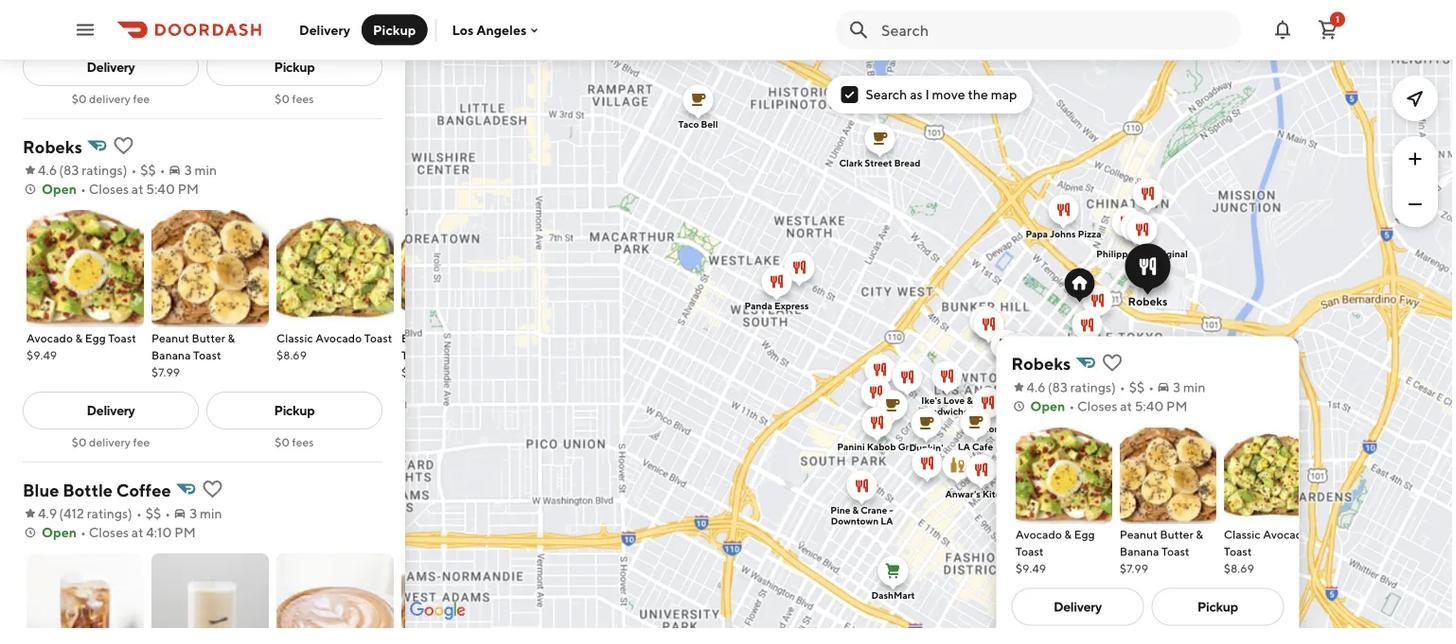 Task type: vqa. For each thing, say whether or not it's contained in the screenshot.
CLASSIC AVOCADO TOAST $8.69 within the Map REGION
yes



Task type: describe. For each thing, give the bounding box(es) containing it.
los angeles
[[452, 22, 527, 38]]

$$ inside map region
[[1130, 380, 1145, 395]]

3 for avocado & egg toast image corresponding to topmost classic avocado toast image average rating of 4.6 out of 5 element
[[184, 162, 192, 178]]

min for the right classic avocado toast image
[[1184, 380, 1206, 395]]

classic for the right classic avocado toast image
[[1224, 528, 1261, 541]]

2 vertical spatial $$
[[146, 506, 161, 522]]

fees for top the delivery link
[[292, 92, 314, 105]]

banana inside map region
[[1120, 545, 1159, 558]]

0 horizontal spatial $9.49
[[27, 349, 57, 362]]

avocado & egg toast $9.49 for avocado & egg toast image corresponding to topmost classic avocado toast image average rating of 4.6 out of 5 element
[[27, 332, 136, 362]]

caffè latte image
[[277, 554, 394, 630]]

los angeles button
[[452, 22, 542, 38]]

) for new orleans-style iced coffee image
[[128, 506, 133, 522]]

avocado & egg toast image for average rating of 4.6 out of 5 element within map region
[[1016, 428, 1112, 524]]

zoom in image
[[1405, 148, 1427, 171]]

delivery for the delivery link to the middle
[[87, 403, 135, 419]]

iced caffè latte image
[[152, 554, 269, 630]]

butter for topmost classic avocado toast image
[[192, 332, 225, 345]]

map region
[[197, 0, 1454, 630]]

pm for topmost classic avocado toast image
[[178, 181, 199, 197]]

powered by google image
[[410, 602, 466, 621]]

0 vertical spatial closes
[[89, 181, 129, 197]]

toast inside everything avocado toast $8.69
[[402, 349, 430, 362]]

pickup for pickup "link" in the map region
[[1198, 600, 1239, 615]]

avocado & egg toast image for topmost classic avocado toast image average rating of 4.6 out of 5 element
[[27, 210, 144, 328]]

0 vertical spatial classic avocado toast image
[[277, 210, 394, 328]]

ratings for "average rating of 4.9 out of 5" element
[[87, 506, 128, 522]]

click to add this store to your saved list image for avocado & egg toast image corresponding to topmost classic avocado toast image average rating of 4.6 out of 5 element
[[112, 135, 135, 157]]

open for average rating of 4.6 out of 5 element within map region
[[1031, 399, 1066, 414]]

open for topmost classic avocado toast image average rating of 4.6 out of 5 element
[[42, 181, 77, 197]]

pickup link for the delivery link to the middle
[[206, 392, 383, 430]]

pickup link for top the delivery link
[[206, 48, 383, 86]]

avocado inside everything avocado toast $8.69
[[461, 332, 508, 345]]

$0 fees for top the delivery link
[[275, 92, 314, 105]]

fee for the delivery link to the middle
[[133, 436, 150, 449]]

recenter the map image
[[1405, 87, 1427, 110]]

ratings for average rating of 4.6 out of 5 element within map region
[[1071, 380, 1112, 395]]

min for topmost classic avocado toast image
[[195, 162, 217, 178]]

$0 delivery fee for top the delivery link
[[72, 92, 150, 105]]

coffee
[[116, 480, 171, 501]]

0 horizontal spatial peanut butter & banana toast $7.99
[[152, 332, 235, 379]]

pickup for pickup "link" corresponding to the delivery link to the middle
[[274, 403, 315, 419]]

0 horizontal spatial banana
[[152, 349, 191, 362]]

open • closes at 5:40 pm for avocado & egg toast image corresponding to topmost classic avocado toast image average rating of 4.6 out of 5 element
[[42, 181, 199, 197]]

( for the right classic avocado toast image
[[1048, 380, 1053, 395]]

delivery for top the delivery link
[[89, 92, 131, 105]]

map
[[991, 87, 1018, 102]]

• $$ for click to add this store to your saved list image corresponding to avocado & egg toast image corresponding to topmost classic avocado toast image average rating of 4.6 out of 5 element
[[131, 162, 156, 178]]

$0 fees for the delivery link to the middle
[[275, 436, 314, 449]]

average rating of 4.6 out of 5 element for topmost classic avocado toast image
[[23, 161, 57, 180]]

Store search: begin typing to search for stores available on DoorDash text field
[[882, 19, 1230, 40]]

classic avocado toast $8.69 for the right classic avocado toast image
[[1224, 528, 1310, 575]]

delivery for the delivery link inside the map region
[[1054, 600, 1102, 615]]

avocado & egg toast $9.49 for avocado & egg toast image in map region
[[1016, 528, 1095, 575]]

0 vertical spatial $$
[[140, 162, 156, 178]]

delivery button
[[288, 15, 362, 45]]

412
[[64, 506, 84, 522]]

1 items, open order cart image
[[1318, 18, 1340, 41]]

average rating of 4.6 out of 5 element for the right classic avocado toast image
[[1012, 378, 1046, 397]]

) for avocado & egg toast image corresponding to topmost classic avocado toast image average rating of 4.6 out of 5 element
[[123, 162, 127, 178]]

open • closes at 5:40 pm for avocado & egg toast image in map region
[[1031, 399, 1188, 414]]

search as i move the map
[[866, 87, 1018, 102]]

ratings for topmost classic avocado toast image average rating of 4.6 out of 5 element
[[82, 162, 123, 178]]

5:40 for avocado & egg toast image corresponding to topmost classic avocado toast image average rating of 4.6 out of 5 element
[[146, 181, 175, 197]]

delivery for top the delivery link
[[87, 59, 135, 75]]

5:40 for avocado & egg toast image in map region
[[1135, 399, 1164, 414]]

at for avocado & egg toast image corresponding to topmost classic avocado toast image average rating of 4.6 out of 5 element
[[132, 181, 144, 197]]

peanut butter & banana toast image for avocado & egg toast image corresponding to topmost classic avocado toast image average rating of 4.6 out of 5 element
[[152, 210, 269, 328]]

bottle
[[63, 480, 113, 501]]

i
[[926, 87, 930, 102]]

$7.99 for avocado & egg toast image corresponding to topmost classic avocado toast image average rating of 4.6 out of 5 element's peanut butter & banana toast image
[[152, 366, 180, 379]]

$8.69 for average rating of 4.6 out of 5 element within map region
[[1224, 562, 1255, 575]]

pickup for pickup "link" corresponding to top the delivery link
[[274, 59, 315, 75]]

open for "average rating of 4.9 out of 5" element
[[42, 525, 77, 541]]



Task type: locate. For each thing, give the bounding box(es) containing it.
open • closes at 5:40 pm
[[42, 181, 199, 197], [1031, 399, 1188, 414]]

2 vertical spatial )
[[128, 506, 133, 522]]

0 vertical spatial delivery
[[89, 92, 131, 105]]

peanut butter & banana toast $7.99 inside map region
[[1120, 528, 1204, 575]]

bell
[[701, 119, 719, 130], [701, 119, 719, 130]]

urth
[[1138, 483, 1158, 494], [1138, 483, 1158, 494]]

0 horizontal spatial ( 83 ratings )
[[59, 162, 127, 178]]

0 horizontal spatial butter
[[192, 332, 225, 345]]

0 vertical spatial 83
[[64, 162, 79, 178]]

4.6 for topmost classic avocado toast image average rating of 4.6 out of 5 element
[[38, 162, 57, 178]]

5:40 inside map region
[[1135, 399, 1164, 414]]

1 horizontal spatial click to add this store to your saved list image
[[201, 478, 224, 501]]

clark street bread
[[840, 158, 921, 169], [840, 158, 921, 169]]

0 vertical spatial delivery link
[[23, 48, 199, 86]]

butter for the right classic avocado toast image
[[1160, 528, 1194, 541]]

( 83 ratings ) inside map region
[[1048, 380, 1117, 395]]

( for topmost classic avocado toast image
[[59, 162, 64, 178]]

$0 delivery fee up 'blue bottle coffee'
[[72, 436, 150, 449]]

avocado & egg toast image inside map region
[[1016, 428, 1112, 524]]

dunkin' anwar's kitchen
[[910, 443, 1018, 500], [910, 443, 1018, 500]]

0 vertical spatial 3 min
[[184, 162, 217, 178]]

2 vertical spatial pm
[[174, 525, 196, 541]]

1 horizontal spatial 5:40
[[1135, 399, 1164, 414]]

egg
[[85, 332, 106, 345], [1074, 528, 1095, 541]]

taco
[[679, 119, 699, 130], [679, 119, 699, 130]]

min
[[195, 162, 217, 178], [1184, 380, 1206, 395], [200, 506, 222, 522]]

classic avocado toast $8.69 inside map region
[[1224, 528, 1310, 575]]

$0 delivery fee for the delivery link to the middle
[[72, 436, 150, 449]]

2 vertical spatial (
[[59, 506, 64, 522]]

min for caffè latte image
[[200, 506, 222, 522]]

pickup link inside map region
[[1152, 589, 1285, 627]]

closes inside map region
[[1078, 399, 1118, 414]]

the
[[969, 87, 989, 102], [1136, 249, 1151, 260], [1136, 249, 1151, 260]]

0 vertical spatial fees
[[292, 92, 314, 105]]

0 horizontal spatial egg
[[85, 332, 106, 345]]

2 vertical spatial at
[[132, 525, 144, 541]]

3 for new orleans-style iced coffee image
[[190, 506, 197, 522]]

as
[[910, 87, 923, 102]]

3
[[184, 162, 192, 178], [1174, 380, 1181, 395], [190, 506, 197, 522]]

angeles
[[477, 22, 527, 38]]

1 $0 fees from the top
[[275, 92, 314, 105]]

los
[[452, 22, 474, 38]]

delivery for delivery button
[[299, 22, 351, 37]]

5:40
[[146, 181, 175, 197], [1135, 399, 1164, 414]]

pine & crane - downtown la
[[831, 505, 894, 527], [831, 505, 894, 527]]

0 horizontal spatial )
[[123, 162, 127, 178]]

average rating of 4.6 out of 5 element
[[23, 161, 57, 180], [1012, 378, 1046, 397]]

panini kabob grill
[[838, 442, 918, 453], [838, 442, 918, 453]]

clark
[[840, 158, 863, 169], [840, 158, 863, 169]]

dashmart
[[872, 591, 915, 601], [872, 591, 915, 601]]

0 horizontal spatial avocado & egg toast image
[[27, 210, 144, 328]]

philippe
[[1097, 249, 1134, 260], [1097, 249, 1134, 260]]

3 min for the right classic avocado toast image
[[1174, 380, 1206, 395]]

1 horizontal spatial open • closes at 5:40 pm
[[1031, 399, 1188, 414]]

4.6 inside map region
[[1027, 380, 1046, 395]]

at for new orleans-style iced coffee image
[[132, 525, 144, 541]]

• $$ inside map region
[[1120, 380, 1145, 395]]

( for caffè latte image
[[59, 506, 64, 522]]

0 vertical spatial open
[[42, 181, 77, 197]]

avocado
[[27, 332, 73, 345], [316, 332, 362, 345], [461, 332, 508, 345], [1016, 528, 1062, 541], [1263, 528, 1310, 541]]

peanut
[[152, 332, 189, 345], [1120, 528, 1158, 541]]

classic inside map region
[[1224, 528, 1261, 541]]

open
[[42, 181, 77, 197], [1031, 399, 1066, 414], [42, 525, 77, 541]]

peanut butter & banana toast image for avocado & egg toast image in map region
[[1120, 428, 1217, 524]]

blue
[[23, 480, 59, 501]]

avocado & egg toast $9.49 inside map region
[[1016, 528, 1095, 575]]

at for avocado & egg toast image in map region
[[1121, 399, 1133, 414]]

0 vertical spatial egg
[[85, 332, 106, 345]]

ike's love & sandwiches
[[921, 395, 974, 417], [921, 395, 974, 417]]

move
[[933, 87, 966, 102]]

average rating of 4.9 out of 5 element
[[23, 505, 57, 524]]

monte carlo cafe
[[981, 424, 1059, 435], [981, 424, 1059, 435]]

la
[[958, 442, 971, 453], [958, 442, 971, 453], [881, 516, 894, 527], [881, 516, 894, 527]]

downtown
[[831, 516, 879, 527], [831, 516, 879, 527]]

( inside map region
[[1048, 380, 1053, 395]]

at inside map region
[[1121, 399, 1133, 414]]

1 horizontal spatial avocado & egg toast $9.49
[[1016, 528, 1095, 575]]

$0 delivery fee
[[72, 92, 150, 105], [72, 436, 150, 449]]

1 horizontal spatial $7.99
[[1120, 562, 1149, 575]]

0 horizontal spatial classic
[[277, 332, 313, 345]]

street
[[865, 158, 893, 169], [865, 158, 893, 169]]

1 vertical spatial 3 min
[[1174, 380, 1206, 395]]

1 vertical spatial classic
[[1224, 528, 1261, 541]]

0 vertical spatial $0 fees
[[275, 92, 314, 105]]

pine
[[831, 505, 851, 516], [831, 505, 851, 516]]

butter inside map region
[[1160, 528, 1194, 541]]

1 vertical spatial delivery link
[[23, 392, 199, 430]]

4.6 for average rating of 4.6 out of 5 element within map region
[[1027, 380, 1046, 395]]

ratings
[[82, 162, 123, 178], [1071, 380, 1112, 395], [87, 506, 128, 522]]

0 vertical spatial average rating of 4.6 out of 5 element
[[23, 161, 57, 180]]

crane
[[861, 505, 888, 516], [861, 505, 888, 516]]

1 vertical spatial fees
[[292, 436, 314, 449]]

1 vertical spatial • $$
[[1120, 380, 1145, 395]]

0 vertical spatial $8.69
[[277, 349, 307, 362]]

• $$
[[131, 162, 156, 178], [1120, 380, 1145, 395], [136, 506, 161, 522]]

0 horizontal spatial classic avocado toast image
[[277, 210, 394, 328]]

kabob
[[867, 442, 897, 453], [867, 442, 897, 453]]

1 horizontal spatial )
[[128, 506, 133, 522]]

click to add this store to your saved list image for new orleans-style iced coffee image
[[201, 478, 224, 501]]

83 inside map region
[[1053, 380, 1068, 395]]

2 horizontal spatial $8.69
[[1224, 562, 1255, 575]]

3 min for topmost classic avocado toast image
[[184, 162, 217, 178]]

2 vertical spatial open
[[42, 525, 77, 541]]

0 vertical spatial 5:40
[[146, 181, 175, 197]]

carlo
[[1012, 424, 1036, 435], [1012, 424, 1036, 435]]

caffé
[[1160, 483, 1184, 494], [1160, 483, 1184, 494]]

fee for top the delivery link
[[133, 92, 150, 105]]

fees for the delivery link to the middle
[[292, 436, 314, 449]]

3 min inside map region
[[1174, 380, 1206, 395]]

open menu image
[[74, 18, 97, 41]]

$8.69 for topmost classic avocado toast image average rating of 4.6 out of 5 element
[[277, 349, 307, 362]]

$$
[[140, 162, 156, 178], [1130, 380, 1145, 395], [146, 506, 161, 522]]

1 horizontal spatial butter
[[1160, 528, 1194, 541]]

panda express
[[745, 301, 809, 312], [745, 301, 809, 312]]

delivery down open menu icon
[[89, 92, 131, 105]]

2 vertical spatial pickup link
[[1152, 589, 1285, 627]]

avocado & egg toast image
[[27, 210, 144, 328], [1016, 428, 1112, 524]]

delivery up 'blue bottle coffee'
[[89, 436, 131, 449]]

delivery
[[89, 92, 131, 105], [89, 436, 131, 449]]

1 vertical spatial 4.6
[[1027, 380, 1046, 395]]

0 vertical spatial peanut butter & banana toast image
[[152, 210, 269, 328]]

4:10
[[146, 525, 172, 541]]

classic for topmost classic avocado toast image
[[277, 332, 313, 345]]

1 vertical spatial fee
[[133, 436, 150, 449]]

1 vertical spatial $0 fees
[[275, 436, 314, 449]]

83 for topmost classic avocado toast image average rating of 4.6 out of 5 element
[[64, 162, 79, 178]]

0 vertical spatial fee
[[133, 92, 150, 105]]

0 vertical spatial pickup link
[[206, 48, 383, 86]]

click to add this store to your saved list image
[[112, 135, 135, 157], [1102, 352, 1124, 375], [201, 478, 224, 501]]

&
[[75, 332, 83, 345], [228, 332, 235, 345], [967, 395, 974, 406], [967, 395, 974, 406], [853, 505, 859, 516], [853, 505, 859, 516], [1065, 528, 1072, 541], [1196, 528, 1204, 541]]

0 vertical spatial • $$
[[131, 162, 156, 178]]

classic
[[277, 332, 313, 345], [1224, 528, 1261, 541]]

1 horizontal spatial peanut
[[1120, 528, 1158, 541]]

1 horizontal spatial egg
[[1074, 528, 1095, 541]]

1 horizontal spatial 83
[[1053, 380, 1068, 395]]

1 horizontal spatial average rating of 4.6 out of 5 element
[[1012, 378, 1046, 397]]

( 83 ratings ) for average rating of 4.6 out of 5 element within map region
[[1048, 380, 1117, 395]]

notification bell image
[[1272, 18, 1295, 41]]

1 vertical spatial at
[[1121, 399, 1133, 414]]

1 horizontal spatial 4.6
[[1027, 380, 1046, 395]]

$0 delivery fee down open menu icon
[[72, 92, 150, 105]]

0 vertical spatial butter
[[192, 332, 225, 345]]

panini
[[838, 442, 866, 453], [838, 442, 866, 453]]

83 for average rating of 4.6 out of 5 element within map region
[[1053, 380, 1068, 395]]

-
[[890, 505, 894, 516], [890, 505, 894, 516]]

love
[[944, 395, 965, 406], [944, 395, 965, 406]]

banana
[[152, 349, 191, 362], [1120, 545, 1159, 558]]

0 vertical spatial )
[[123, 162, 127, 178]]

0 vertical spatial classic avocado toast $8.69
[[277, 332, 393, 362]]

1 delivery from the top
[[89, 92, 131, 105]]

3 inside map region
[[1174, 380, 1181, 395]]

2 vertical spatial delivery link
[[1012, 589, 1145, 627]]

search
[[866, 87, 908, 102]]

0 vertical spatial (
[[59, 162, 64, 178]]

1 $0 delivery fee from the top
[[72, 92, 150, 105]]

0 vertical spatial ( 83 ratings )
[[59, 162, 127, 178]]

grill
[[899, 442, 918, 453], [899, 442, 918, 453]]

new orleans-style iced coffee image
[[27, 554, 144, 630]]

delivery link inside map region
[[1012, 589, 1145, 627]]

at
[[132, 181, 144, 197], [1121, 399, 1133, 414], [132, 525, 144, 541]]

1 horizontal spatial classic avocado toast image
[[1224, 428, 1321, 524]]

0 horizontal spatial 83
[[64, 162, 79, 178]]

• $$ for click to add this store to your saved list image associated with avocado & egg toast image in map region
[[1120, 380, 1145, 395]]

2 $0 fees from the top
[[275, 436, 314, 449]]

1 horizontal spatial classic
[[1224, 528, 1261, 541]]

dunkin'
[[910, 443, 944, 454], [910, 443, 944, 454]]

0 vertical spatial open • closes at 5:40 pm
[[42, 181, 199, 197]]

1 vertical spatial egg
[[1074, 528, 1095, 541]]

0 vertical spatial $0 delivery fee
[[72, 92, 150, 105]]

pickup button
[[362, 15, 428, 45]]

everything
[[402, 332, 459, 345]]

0 vertical spatial 4.6
[[38, 162, 57, 178]]

1
[[1337, 14, 1340, 25]]

pickup link
[[206, 48, 383, 86], [206, 392, 383, 430], [1152, 589, 1285, 627]]

panda
[[745, 301, 773, 312], [745, 301, 773, 312]]

0 vertical spatial click to add this store to your saved list image
[[112, 135, 135, 157]]

original
[[1153, 249, 1189, 260], [1153, 249, 1189, 260]]

0 vertical spatial pm
[[178, 181, 199, 197]]

delivery inside map region
[[1054, 600, 1102, 615]]

1 horizontal spatial ( 83 ratings )
[[1048, 380, 1117, 395]]

open • closes at 5:40 pm inside map region
[[1031, 399, 1188, 414]]

2 fee from the top
[[133, 436, 150, 449]]

2 delivery from the top
[[89, 436, 131, 449]]

) for avocado & egg toast image in map region
[[1112, 380, 1117, 395]]

min inside map region
[[1184, 380, 1206, 395]]

pm for caffè latte image
[[174, 525, 196, 541]]

) inside map region
[[1112, 380, 1117, 395]]

1 vertical spatial avocado & egg toast $9.49
[[1016, 528, 1095, 575]]

0 vertical spatial at
[[132, 181, 144, 197]]

0 horizontal spatial peanut
[[152, 332, 189, 345]]

zoom out image
[[1405, 193, 1427, 216]]

peanut for avocado & egg toast image in map region
[[1120, 528, 1158, 541]]

3 for avocado & egg toast image in map region
[[1174, 380, 1181, 395]]

$0 fees
[[275, 92, 314, 105], [275, 436, 314, 449]]

$9.49 inside map region
[[1016, 562, 1046, 575]]

express
[[775, 301, 809, 312], [775, 301, 809, 312]]

pickup inside map region
[[1198, 600, 1239, 615]]

delivery for the delivery link to the middle
[[89, 436, 131, 449]]

( 412 ratings )
[[59, 506, 133, 522]]

urth caffé
[[1138, 483, 1184, 494], [1138, 483, 1184, 494]]

1 horizontal spatial $9.49
[[1016, 562, 1046, 575]]

• $$ for click to add this store to your saved list image associated with new orleans-style iced coffee image
[[136, 506, 161, 522]]

egg inside map region
[[1074, 528, 1095, 541]]

4.9
[[38, 506, 57, 522]]

papa
[[1026, 229, 1049, 240], [1026, 229, 1049, 240]]

0 horizontal spatial $7.99
[[152, 366, 180, 379]]

peanut butter & banana toast $7.99
[[152, 332, 235, 379], [1120, 528, 1204, 575]]

butter
[[192, 332, 225, 345], [1160, 528, 1194, 541]]

1 vertical spatial pm
[[1167, 399, 1188, 414]]

0 horizontal spatial avocado & egg toast $9.49
[[27, 332, 136, 362]]

1 vertical spatial click to add this store to your saved list image
[[1102, 352, 1124, 375]]

1 vertical spatial min
[[1184, 380, 1206, 395]]

2 $0 delivery fee from the top
[[72, 436, 150, 449]]

pizza
[[1079, 229, 1102, 240], [1079, 229, 1102, 240]]

2 vertical spatial 3 min
[[190, 506, 222, 522]]

ratings inside map region
[[1071, 380, 1112, 395]]

$7.99 for peanut butter & banana toast image in map region
[[1120, 562, 1149, 575]]

fees
[[292, 92, 314, 105], [292, 436, 314, 449]]

fee
[[133, 92, 150, 105], [133, 436, 150, 449]]

peanut inside map region
[[1120, 528, 1158, 541]]

$8.69 inside everything avocado toast $8.69
[[402, 366, 432, 379]]

)
[[123, 162, 127, 178], [1112, 380, 1117, 395], [128, 506, 133, 522]]

2 horizontal spatial )
[[1112, 380, 1117, 395]]

average rating of 4.6 out of 5 element inside map region
[[1012, 378, 1046, 397]]

pm
[[178, 181, 199, 197], [1167, 399, 1188, 414], [174, 525, 196, 541]]

0 vertical spatial ratings
[[82, 162, 123, 178]]

classic avocado toast image
[[277, 210, 394, 328], [1224, 428, 1321, 524]]

$0
[[72, 92, 87, 105], [275, 92, 290, 105], [72, 436, 87, 449], [275, 436, 290, 449]]

peanut butter & banana toast image
[[152, 210, 269, 328], [1120, 428, 1217, 524]]

pickup inside button
[[373, 22, 416, 37]]

1 fees from the top
[[292, 92, 314, 105]]

peanut for avocado & egg toast image corresponding to topmost classic avocado toast image average rating of 4.6 out of 5 element
[[152, 332, 189, 345]]

3 min
[[184, 162, 217, 178], [1174, 380, 1206, 395], [190, 506, 222, 522]]

1 button
[[1310, 11, 1348, 49]]

classic avocado toast $8.69
[[277, 332, 393, 362], [1224, 528, 1310, 575]]

pm inside map region
[[1167, 399, 1188, 414]]

1 vertical spatial (
[[1048, 380, 1053, 395]]

1 vertical spatial ratings
[[1071, 380, 1112, 395]]

(
[[59, 162, 64, 178], [1048, 380, 1053, 395], [59, 506, 64, 522]]

taco bell
[[679, 119, 719, 130], [679, 119, 719, 130]]

classic avocado toast $8.69 for topmost classic avocado toast image
[[277, 332, 393, 362]]

( 83 ratings )
[[59, 162, 127, 178], [1048, 380, 1117, 395]]

1 horizontal spatial $8.69
[[402, 366, 432, 379]]

blue bottle coffee
[[23, 480, 171, 501]]

4.6
[[38, 162, 57, 178], [1027, 380, 1046, 395]]

( 83 ratings ) for topmost classic avocado toast image average rating of 4.6 out of 5 element
[[59, 162, 127, 178]]

open inside map region
[[1031, 399, 1066, 414]]

open • closes at 4:10 pm
[[42, 525, 196, 541]]

sandwiches
[[921, 406, 974, 417], [921, 406, 974, 417]]

anwar's
[[946, 489, 981, 500], [946, 489, 981, 500]]

delivery inside button
[[299, 22, 351, 37]]

0 horizontal spatial 5:40
[[146, 181, 175, 197]]

0 horizontal spatial click to add this store to your saved list image
[[112, 135, 135, 157]]

1 fee from the top
[[133, 92, 150, 105]]

1 horizontal spatial avocado & egg toast image
[[1016, 428, 1112, 524]]

delivery
[[299, 22, 351, 37], [87, 59, 135, 75], [87, 403, 135, 419], [1054, 600, 1102, 615]]

1 vertical spatial $7.99
[[1120, 562, 1149, 575]]

1 vertical spatial 83
[[1053, 380, 1068, 395]]

0 vertical spatial 3
[[184, 162, 192, 178]]

click to add this store to your saved list image for avocado & egg toast image in map region
[[1102, 352, 1124, 375]]

monte
[[981, 424, 1010, 435], [981, 424, 1010, 435]]

0 vertical spatial min
[[195, 162, 217, 178]]

2 vertical spatial closes
[[89, 525, 129, 541]]

pickup for pickup button
[[373, 22, 416, 37]]

closes
[[89, 181, 129, 197], [1078, 399, 1118, 414], [89, 525, 129, 541]]

3 min for caffè latte image
[[190, 506, 222, 522]]

1 vertical spatial peanut
[[1120, 528, 1158, 541]]

1 vertical spatial peanut butter & banana toast $7.99
[[1120, 528, 1204, 575]]

2 vertical spatial • $$
[[136, 506, 161, 522]]

$8.69 inside map region
[[1224, 562, 1255, 575]]

peanut butter & banana toast image inside map region
[[1120, 428, 1217, 524]]

1 vertical spatial $$
[[1130, 380, 1145, 395]]

$9.49
[[27, 349, 57, 362], [1016, 562, 1046, 575]]

la cafe
[[958, 442, 994, 453], [958, 442, 994, 453]]

johns
[[1050, 229, 1077, 240], [1050, 229, 1077, 240]]

1 vertical spatial avocado & egg toast image
[[1016, 428, 1112, 524]]

0 horizontal spatial average rating of 4.6 out of 5 element
[[23, 161, 57, 180]]

Search as I move the map checkbox
[[842, 86, 859, 103]]

•
[[131, 162, 137, 178], [160, 162, 165, 178], [80, 181, 86, 197], [1120, 380, 1126, 395], [1149, 380, 1155, 395], [1070, 399, 1075, 414], [136, 506, 142, 522], [165, 506, 171, 522], [80, 525, 86, 541]]

pm for the right classic avocado toast image
[[1167, 399, 1188, 414]]

83
[[64, 162, 79, 178], [1053, 380, 1068, 395]]

everything avocado toast $8.69
[[402, 332, 508, 379]]

$7.99 inside map region
[[1120, 562, 1149, 575]]

1 vertical spatial classic avocado toast $8.69
[[1224, 528, 1310, 575]]

delivery link
[[23, 48, 199, 86], [23, 392, 199, 430], [1012, 589, 1145, 627]]

2 fees from the top
[[292, 436, 314, 449]]

2 horizontal spatial click to add this store to your saved list image
[[1102, 352, 1124, 375]]



